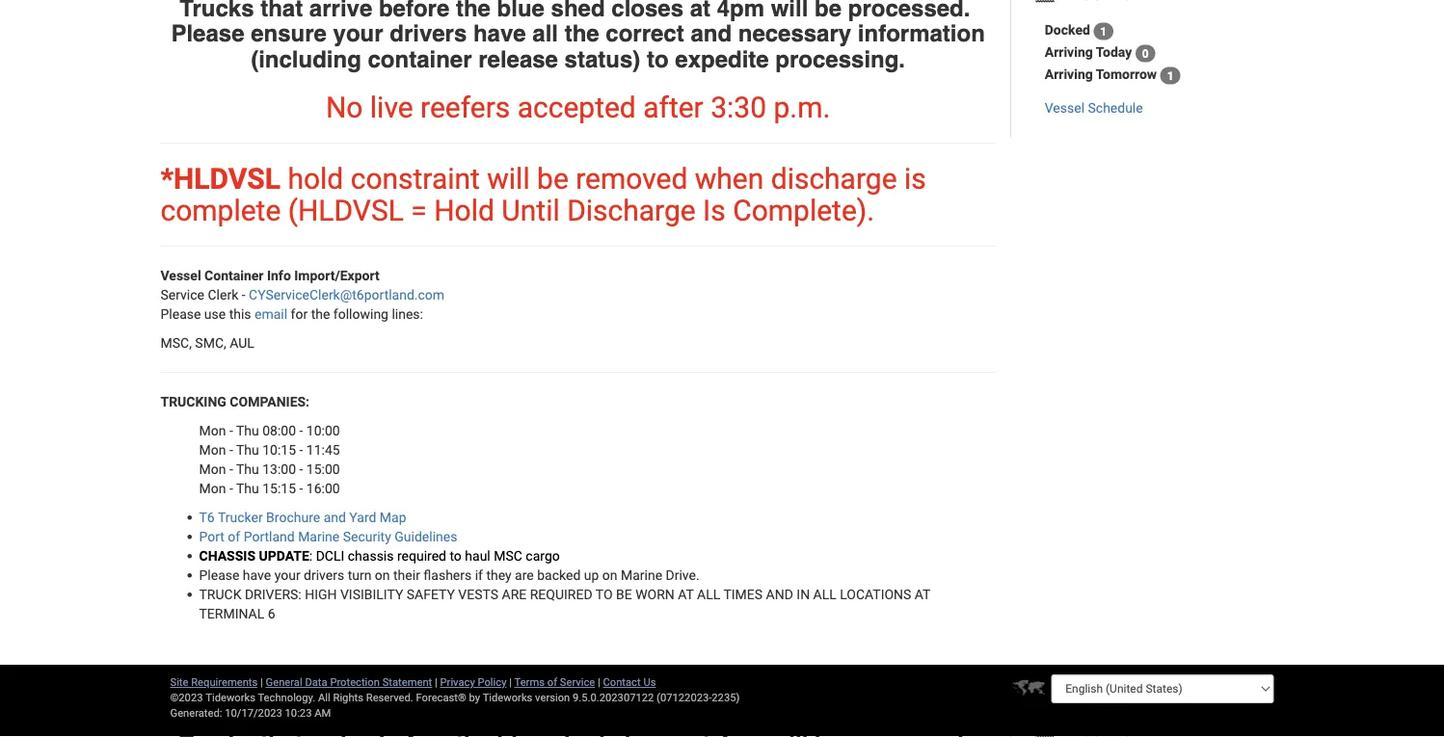 Task type: describe. For each thing, give the bounding box(es) containing it.
=
[[411, 193, 427, 228]]

t6 trucker brochure and yard map link
[[199, 510, 406, 525]]

requirements
[[191, 676, 258, 689]]

us
[[644, 676, 656, 689]]

your inside t6 trucker brochure and yard map port of portland marine security guidelines chassis update : dcli chassis required to haul msc cargo please have your drivers turn on their flashers if they are backed up on marine drive. truck drivers: high visibility safety vests are required to be worn at all times and in all locations at terminal 6
[[274, 567, 300, 583]]

turn
[[348, 567, 372, 583]]

vessel schedule
[[1045, 100, 1143, 116]]

4 thu from the top
[[236, 481, 259, 497]]

am
[[315, 707, 331, 720]]

to
[[596, 587, 613, 603]]

update
[[259, 548, 309, 564]]

2 at from the left
[[915, 587, 931, 603]]

trucking
[[161, 394, 226, 410]]

15:15
[[262, 481, 296, 497]]

2 arriving from the top
[[1045, 67, 1093, 83]]

- up trucker
[[229, 481, 233, 497]]

technology.
[[258, 692, 315, 704]]

vests
[[458, 587, 499, 603]]

- right 08:00
[[299, 423, 303, 439]]

2 horizontal spatial the
[[565, 20, 599, 47]]

safety
[[407, 587, 455, 603]]

- left the 13:00
[[229, 461, 233, 477]]

0 horizontal spatial marine
[[298, 529, 340, 545]]

service inside site requirements | general data protection statement | privacy policy | terms of service | contact us ©2023 tideworks technology. all rights reserved. forecast® by tideworks version 9.5.0.202307122 (07122023-2235) generated: 10/17/2023 10:23 am
[[560, 676, 595, 689]]

complete).
[[733, 193, 875, 228]]

privacy
[[440, 676, 475, 689]]

yard
[[349, 510, 376, 525]]

chassis
[[199, 548, 256, 564]]

by
[[469, 692, 480, 704]]

to inside t6 trucker brochure and yard map port of portland marine security guidelines chassis update : dcli chassis required to haul msc cargo please have your drivers turn on their flashers if they are backed up on marine drive. truck drivers: high visibility safety vests are required to be worn at all times and in all locations at terminal 6
[[450, 548, 462, 564]]

the inside vessel container info import/export service clerk - cyserviceclerk@t6portland.com please use this email for the following lines:
[[311, 306, 330, 322]]

will inside the trucks that arrive before the blue shed closes at 4pm will be processed. please ensure your drivers have all the correct and necessary information (including container release status) to expedite processing.
[[771, 0, 808, 21]]

arrive
[[309, 0, 372, 21]]

1 at from the left
[[678, 587, 694, 603]]

drivers inside t6 trucker brochure and yard map port of portland marine security guidelines chassis update : dcli chassis required to haul msc cargo please have your drivers turn on their flashers if they are backed up on marine drive. truck drivers: high visibility safety vests are required to be worn at all times and in all locations at terminal 6
[[304, 567, 344, 583]]

status)
[[565, 46, 641, 72]]

msc
[[494, 548, 522, 564]]

cyserviceclerk@t6portland.com link
[[249, 287, 445, 303]]

version
[[535, 692, 570, 704]]

port of portland marine security guidelines link
[[199, 529, 457, 545]]

data
[[305, 676, 327, 689]]

chassis
[[348, 548, 394, 564]]

this
[[229, 306, 251, 322]]

be inside hold constraint will be removed when discharge is complete (hldvsl = hold until discharge is complete).
[[537, 161, 569, 196]]

email link
[[255, 306, 287, 322]]

msc, smc, aul
[[161, 335, 254, 351]]

1 arriving from the top
[[1045, 45, 1093, 61]]

up
[[584, 567, 599, 583]]

have inside the trucks that arrive before the blue shed closes at 4pm will be processed. please ensure your drivers have all the correct and necessary information (including container release status) to expedite processing.
[[473, 20, 526, 47]]

guidelines
[[395, 529, 457, 545]]

4pm
[[717, 0, 765, 21]]

email
[[255, 306, 287, 322]]

6
[[268, 606, 275, 622]]

2 all from the left
[[813, 587, 837, 603]]

visibility
[[340, 587, 403, 603]]

vessel schedule link
[[1045, 100, 1143, 116]]

vessel container info import/export service clerk - cyserviceclerk@t6portland.com please use this email for the following lines:
[[161, 268, 445, 322]]

security
[[343, 529, 391, 545]]

use
[[204, 306, 226, 322]]

no
[[326, 90, 363, 124]]

container
[[204, 268, 264, 283]]

will inside hold constraint will be removed when discharge is complete (hldvsl = hold until discharge is complete).
[[487, 161, 530, 196]]

shed
[[551, 0, 605, 21]]

4 | from the left
[[598, 676, 600, 689]]

terms
[[514, 676, 545, 689]]

map
[[380, 510, 406, 525]]

rights
[[333, 692, 363, 704]]

3 mon from the top
[[199, 461, 226, 477]]

drivers inside the trucks that arrive before the blue shed closes at 4pm will be processed. please ensure your drivers have all the correct and necessary information (including container release status) to expedite processing.
[[390, 20, 467, 47]]

information
[[858, 20, 985, 47]]

15:00
[[306, 461, 340, 477]]

after
[[643, 90, 704, 124]]

blue
[[497, 0, 545, 21]]

1 all from the left
[[697, 587, 721, 603]]

©2023 tideworks
[[170, 692, 255, 704]]

1 mon from the top
[[199, 423, 226, 439]]

before
[[379, 0, 450, 21]]

please inside the trucks that arrive before the blue shed closes at 4pm will be processed. please ensure your drivers have all the correct and necessary information (including container release status) to expedite processing.
[[171, 20, 244, 47]]

please inside t6 trucker brochure and yard map port of portland marine security guidelines chassis update : dcli chassis required to haul msc cargo please have your drivers turn on their flashers if they are backed up on marine drive. truck drivers: high visibility safety vests are required to be worn at all times and in all locations at terminal 6
[[199, 567, 240, 583]]

reserved.
[[366, 692, 413, 704]]

4 mon from the top
[[199, 481, 226, 497]]

13:00
[[262, 461, 296, 477]]

that
[[261, 0, 303, 21]]

port
[[199, 529, 225, 545]]

1 on from the left
[[375, 567, 390, 583]]

- right 10:15
[[299, 442, 303, 458]]

t6 trucker brochure and yard map port of portland marine security guidelines chassis update : dcli chassis required to haul msc cargo please have your drivers turn on their flashers if they are backed up on marine drive. truck drivers: high visibility safety vests are required to be worn at all times and in all locations at terminal 6
[[199, 510, 931, 622]]

(including
[[251, 46, 361, 72]]

removed
[[576, 161, 688, 196]]

vessel for vessel schedule
[[1045, 100, 1085, 116]]

smc,
[[195, 335, 226, 351]]

- left 10:15
[[229, 442, 233, 458]]

10:23
[[285, 707, 312, 720]]

trucker
[[218, 510, 263, 525]]

service inside vessel container info import/export service clerk - cyserviceclerk@t6portland.com please use this email for the following lines:
[[161, 287, 204, 303]]

3 thu from the top
[[236, 461, 259, 477]]

9.5.0.202307122
[[573, 692, 654, 704]]

required
[[530, 587, 593, 603]]

haul
[[465, 548, 491, 564]]

and inside the trucks that arrive before the blue shed closes at 4pm will be processed. please ensure your drivers have all the correct and necessary information (including container release status) to expedite processing.
[[691, 20, 732, 47]]

:
[[309, 548, 313, 564]]

is
[[904, 161, 926, 196]]

processed.
[[848, 0, 970, 21]]

- right the 13:00
[[299, 461, 303, 477]]

at
[[690, 0, 711, 21]]

their
[[393, 567, 420, 583]]

1 thu from the top
[[236, 423, 259, 439]]

constraint
[[351, 161, 480, 196]]

3:30
[[711, 90, 767, 124]]

3 | from the left
[[509, 676, 512, 689]]

policy
[[478, 676, 507, 689]]



Task type: vqa. For each thing, say whether or not it's contained in the screenshot.
the MSC
yes



Task type: locate. For each thing, give the bounding box(es) containing it.
drivers up the high
[[304, 567, 344, 583]]

0 vertical spatial vessel
[[1045, 100, 1085, 116]]

your inside the trucks that arrive before the blue shed closes at 4pm will be processed. please ensure your drivers have all the correct and necessary information (including container release status) to expedite processing.
[[333, 20, 383, 47]]

please up 'truck'
[[199, 567, 240, 583]]

will down reefers
[[487, 161, 530, 196]]

- down trucking companies:
[[229, 423, 233, 439]]

11:45
[[306, 442, 340, 458]]

site requirements | general data protection statement | privacy policy | terms of service | contact us ©2023 tideworks technology. all rights reserved. forecast® by tideworks version 9.5.0.202307122 (07122023-2235) generated: 10/17/2023 10:23 am
[[170, 676, 740, 720]]

| up 9.5.0.202307122
[[598, 676, 600, 689]]

1 vertical spatial 1
[[1167, 69, 1174, 83]]

the right for
[[311, 306, 330, 322]]

necessary
[[738, 20, 852, 47]]

0 horizontal spatial the
[[311, 306, 330, 322]]

1
[[1100, 25, 1107, 38], [1167, 69, 1174, 83]]

and up port of portland marine security guidelines link
[[324, 510, 346, 525]]

0 horizontal spatial 1
[[1100, 25, 1107, 38]]

locations
[[840, 587, 912, 603]]

all right in at the right bottom
[[813, 587, 837, 603]]

high
[[305, 587, 337, 603]]

aul
[[230, 335, 254, 351]]

the left blue
[[456, 0, 491, 21]]

and right correct
[[691, 20, 732, 47]]

at down drive. on the left bottom of page
[[678, 587, 694, 603]]

in
[[797, 587, 810, 603]]

1 vertical spatial to
[[450, 548, 462, 564]]

live
[[370, 90, 413, 124]]

- up this
[[242, 287, 245, 303]]

0 horizontal spatial drivers
[[304, 567, 344, 583]]

1 horizontal spatial to
[[647, 46, 669, 72]]

cyserviceclerk@t6portland.com
[[249, 287, 445, 303]]

1 horizontal spatial and
[[691, 20, 732, 47]]

have inside t6 trucker brochure and yard map port of portland marine security guidelines chassis update : dcli chassis required to haul msc cargo please have your drivers turn on their flashers if they are backed up on marine drive. truck drivers: high visibility safety vests are required to be worn at all times and in all locations at terminal 6
[[243, 567, 271, 583]]

0 horizontal spatial be
[[537, 161, 569, 196]]

10:00
[[306, 423, 340, 439]]

1 vertical spatial have
[[243, 567, 271, 583]]

1 vertical spatial and
[[324, 510, 346, 525]]

to down closes
[[647, 46, 669, 72]]

docked
[[1045, 22, 1090, 38]]

0 horizontal spatial service
[[161, 287, 204, 303]]

0 vertical spatial 1
[[1100, 25, 1107, 38]]

be
[[616, 587, 632, 603]]

1 horizontal spatial the
[[456, 0, 491, 21]]

marine up the ':'
[[298, 529, 340, 545]]

tideworks
[[483, 692, 533, 704]]

2 | from the left
[[435, 676, 438, 689]]

be down accepted in the left of the page
[[537, 161, 569, 196]]

0 vertical spatial please
[[171, 20, 244, 47]]

trucking companies:
[[161, 394, 310, 410]]

terminal
[[199, 606, 264, 622]]

0 horizontal spatial vessel
[[161, 268, 201, 283]]

vessel for vessel container info import/export service clerk - cyserviceclerk@t6portland.com please use this email for the following lines:
[[161, 268, 201, 283]]

1 horizontal spatial 1
[[1167, 69, 1174, 83]]

1 horizontal spatial at
[[915, 587, 931, 603]]

0 horizontal spatial at
[[678, 587, 694, 603]]

cargo
[[526, 548, 560, 564]]

1 vertical spatial of
[[547, 676, 557, 689]]

thu down trucking companies:
[[236, 423, 259, 439]]

be up "processing." at the right top of page
[[815, 0, 842, 21]]

and
[[766, 587, 793, 603]]

on up visibility
[[375, 567, 390, 583]]

site requirements link
[[170, 676, 258, 689]]

0 vertical spatial drivers
[[390, 20, 467, 47]]

-
[[242, 287, 245, 303], [229, 423, 233, 439], [299, 423, 303, 439], [229, 442, 233, 458], [299, 442, 303, 458], [229, 461, 233, 477], [299, 461, 303, 477], [229, 481, 233, 497], [299, 481, 303, 497]]

2 vertical spatial please
[[199, 567, 240, 583]]

- left 16:00
[[299, 481, 303, 497]]

0 vertical spatial and
[[691, 20, 732, 47]]

10/17/2023
[[225, 707, 282, 720]]

1 vertical spatial your
[[274, 567, 300, 583]]

please
[[171, 20, 244, 47], [161, 306, 201, 322], [199, 567, 240, 583]]

expedite
[[675, 46, 769, 72]]

have left all
[[473, 20, 526, 47]]

1 vertical spatial drivers
[[304, 567, 344, 583]]

0 horizontal spatial and
[[324, 510, 346, 525]]

| up tideworks
[[509, 676, 512, 689]]

to inside the trucks that arrive before the blue shed closes at 4pm will be processed. please ensure your drivers have all the correct and necessary information (including container release status) to expedite processing.
[[647, 46, 669, 72]]

to up flashers
[[450, 548, 462, 564]]

be inside the trucks that arrive before the blue shed closes at 4pm will be processed. please ensure your drivers have all the correct and necessary information (including container release status) to expedite processing.
[[815, 0, 842, 21]]

0 vertical spatial marine
[[298, 529, 340, 545]]

1 right tomorrow
[[1167, 69, 1174, 83]]

arriving up vessel schedule 'link'
[[1045, 67, 1093, 83]]

generated:
[[170, 707, 222, 720]]

thu left the 13:00
[[236, 461, 259, 477]]

please left that
[[171, 20, 244, 47]]

mon - thu 08:00 - 10:00 mon - thu 10:15 - 11:45 mon - thu 13:00 - 15:00 mon - thu 15:15 - 16:00
[[199, 423, 340, 497]]

required
[[397, 548, 446, 564]]

of
[[228, 529, 240, 545], [547, 676, 557, 689]]

of inside t6 trucker brochure and yard map port of portland marine security guidelines chassis update : dcli chassis required to haul msc cargo please have your drivers turn on their flashers if they are backed up on marine drive. truck drivers: high visibility safety vests are required to be worn at all times and in all locations at terminal 6
[[228, 529, 240, 545]]

0 vertical spatial have
[[473, 20, 526, 47]]

1 horizontal spatial your
[[333, 20, 383, 47]]

drivers up live
[[390, 20, 467, 47]]

vessel inside vessel container info import/export service clerk - cyserviceclerk@t6portland.com please use this email for the following lines:
[[161, 268, 201, 283]]

general data protection statement link
[[266, 676, 432, 689]]

the right all
[[565, 20, 599, 47]]

0 vertical spatial will
[[771, 0, 808, 21]]

have up drivers:
[[243, 567, 271, 583]]

2 on from the left
[[602, 567, 618, 583]]

1 | from the left
[[260, 676, 263, 689]]

0 vertical spatial your
[[333, 20, 383, 47]]

vessel left "schedule"
[[1045, 100, 1085, 116]]

please up msc,
[[161, 306, 201, 322]]

vessel left 'container' in the left of the page
[[161, 268, 201, 283]]

*hldvsl
[[161, 161, 281, 196]]

msc,
[[161, 335, 192, 351]]

1 horizontal spatial marine
[[621, 567, 662, 583]]

of up version
[[547, 676, 557, 689]]

until
[[502, 193, 560, 228]]

1 horizontal spatial vessel
[[1045, 100, 1085, 116]]

today
[[1096, 45, 1132, 61]]

for
[[291, 306, 308, 322]]

service up use
[[161, 287, 204, 303]]

release
[[478, 46, 558, 72]]

tomorrow
[[1096, 67, 1157, 83]]

marine
[[298, 529, 340, 545], [621, 567, 662, 583]]

16:00
[[306, 481, 340, 497]]

trucks that arrive before the blue shed closes at 4pm will be processed. please ensure your drivers have all the correct and necessary information (including container release status) to expedite processing.
[[171, 0, 985, 72]]

1 up today
[[1100, 25, 1107, 38]]

08:00
[[262, 423, 296, 439]]

1 horizontal spatial service
[[560, 676, 595, 689]]

1 vertical spatial please
[[161, 306, 201, 322]]

1 horizontal spatial will
[[771, 0, 808, 21]]

1 horizontal spatial be
[[815, 0, 842, 21]]

1 horizontal spatial drivers
[[390, 20, 467, 47]]

0 vertical spatial be
[[815, 0, 842, 21]]

discharge
[[771, 161, 897, 196]]

drivers
[[390, 20, 467, 47], [304, 567, 344, 583]]

reefers
[[420, 90, 510, 124]]

the
[[456, 0, 491, 21], [565, 20, 599, 47], [311, 306, 330, 322]]

1 horizontal spatial on
[[602, 567, 618, 583]]

of down trucker
[[228, 529, 240, 545]]

0 horizontal spatial your
[[274, 567, 300, 583]]

marine up the worn
[[621, 567, 662, 583]]

0 horizontal spatial will
[[487, 161, 530, 196]]

t6
[[199, 510, 215, 525]]

will right 4pm
[[771, 0, 808, 21]]

0 horizontal spatial of
[[228, 529, 240, 545]]

hold constraint will be removed when discharge is complete (hldvsl = hold until discharge is complete).
[[161, 161, 926, 228]]

backed
[[537, 567, 581, 583]]

docked 1 arriving today 0 arriving tomorrow 1
[[1045, 22, 1174, 83]]

0 horizontal spatial to
[[450, 548, 462, 564]]

0 horizontal spatial all
[[697, 587, 721, 603]]

brochure
[[266, 510, 320, 525]]

trucks
[[179, 0, 254, 21]]

if
[[475, 567, 483, 583]]

2235)
[[712, 692, 740, 704]]

thu up trucker
[[236, 481, 259, 497]]

1 vertical spatial arriving
[[1045, 67, 1093, 83]]

0 horizontal spatial have
[[243, 567, 271, 583]]

of inside site requirements | general data protection statement | privacy policy | terms of service | contact us ©2023 tideworks technology. all rights reserved. forecast® by tideworks version 9.5.0.202307122 (07122023-2235) generated: 10/17/2023 10:23 am
[[547, 676, 557, 689]]

all
[[318, 692, 330, 704]]

0 vertical spatial service
[[161, 287, 204, 303]]

clerk
[[208, 287, 238, 303]]

is
[[703, 193, 726, 228]]

your down the update
[[274, 567, 300, 583]]

all
[[533, 20, 558, 47]]

1 horizontal spatial have
[[473, 20, 526, 47]]

1 vertical spatial service
[[560, 676, 595, 689]]

| up forecast®
[[435, 676, 438, 689]]

please inside vessel container info import/export service clerk - cyserviceclerk@t6portland.com please use this email for the following lines:
[[161, 306, 201, 322]]

0 vertical spatial to
[[647, 46, 669, 72]]

0 horizontal spatial on
[[375, 567, 390, 583]]

accepted
[[517, 90, 636, 124]]

hold
[[288, 161, 344, 196]]

service up version
[[560, 676, 595, 689]]

and
[[691, 20, 732, 47], [324, 510, 346, 525]]

1 vertical spatial be
[[537, 161, 569, 196]]

your right 'ensure'
[[333, 20, 383, 47]]

1 vertical spatial marine
[[621, 567, 662, 583]]

schedule
[[1088, 100, 1143, 116]]

import/export
[[294, 268, 380, 283]]

following
[[333, 306, 389, 322]]

portland
[[244, 529, 295, 545]]

all down drive. on the left bottom of page
[[697, 587, 721, 603]]

0 vertical spatial of
[[228, 529, 240, 545]]

1 horizontal spatial all
[[813, 587, 837, 603]]

on
[[375, 567, 390, 583], [602, 567, 618, 583]]

arriving down docked
[[1045, 45, 1093, 61]]

info
[[267, 268, 291, 283]]

- inside vessel container info import/export service clerk - cyserviceclerk@t6portland.com please use this email for the following lines:
[[242, 287, 245, 303]]

at right locations
[[915, 587, 931, 603]]

dcli
[[316, 548, 345, 564]]

statement
[[382, 676, 432, 689]]

1 vertical spatial vessel
[[161, 268, 201, 283]]

and inside t6 trucker brochure and yard map port of portland marine security guidelines chassis update : dcli chassis required to haul msc cargo please have your drivers turn on their flashers if they are backed up on marine drive. truck drivers: high visibility safety vests are required to be worn at all times and in all locations at terminal 6
[[324, 510, 346, 525]]

privacy policy link
[[440, 676, 507, 689]]

closes
[[612, 0, 684, 21]]

2 mon from the top
[[199, 442, 226, 458]]

on right up on the left bottom
[[602, 567, 618, 583]]

1 vertical spatial will
[[487, 161, 530, 196]]

thu left 10:15
[[236, 442, 259, 458]]

0 vertical spatial arriving
[[1045, 45, 1093, 61]]

1 horizontal spatial of
[[547, 676, 557, 689]]

0
[[1142, 47, 1149, 60]]

| left general
[[260, 676, 263, 689]]

2 thu from the top
[[236, 442, 259, 458]]

complete
[[161, 193, 281, 228]]



